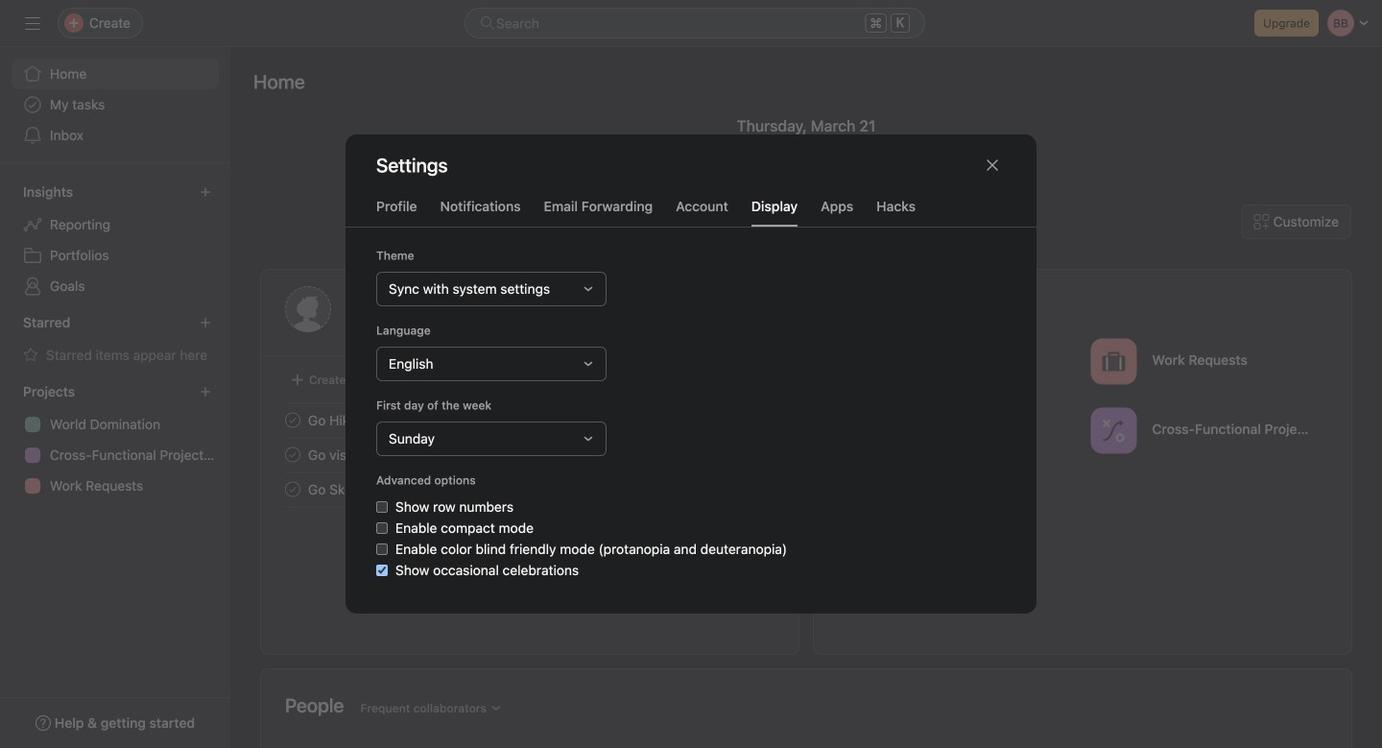 Task type: locate. For each thing, give the bounding box(es) containing it.
mark complete image for mark complete option
[[281, 478, 304, 501]]

2 mark complete checkbox from the top
[[281, 443, 304, 466]]

1 mark complete checkbox from the top
[[281, 409, 304, 432]]

global element
[[0, 47, 230, 162]]

projects element
[[0, 375, 230, 505]]

mark complete image
[[281, 409, 304, 432], [281, 443, 304, 466], [281, 478, 304, 501]]

0 vertical spatial mark complete checkbox
[[281, 409, 304, 432]]

hide sidebar image
[[25, 15, 40, 31]]

settings tab list
[[346, 196, 1037, 228]]

1 vertical spatial mark complete image
[[281, 443, 304, 466]]

0 vertical spatial mark complete image
[[281, 409, 304, 432]]

add profile photo image
[[285, 286, 331, 332]]

briefcase image
[[1103, 350, 1126, 373]]

dialog
[[346, 134, 1037, 614]]

None checkbox
[[376, 501, 388, 513], [376, 544, 388, 555], [376, 501, 388, 513], [376, 544, 388, 555]]

1 vertical spatial mark complete checkbox
[[281, 443, 304, 466]]

1 mark complete image from the top
[[281, 409, 304, 432]]

2 vertical spatial mark complete image
[[281, 478, 304, 501]]

close this dialog image
[[985, 157, 1001, 173]]

Mark complete checkbox
[[281, 409, 304, 432], [281, 443, 304, 466]]

line_and_symbols image
[[1103, 419, 1126, 442]]

3 mark complete image from the top
[[281, 478, 304, 501]]

None checkbox
[[376, 522, 388, 534], [376, 565, 388, 576], [376, 522, 388, 534], [376, 565, 388, 576]]

2 mark complete image from the top
[[281, 443, 304, 466]]



Task type: vqa. For each thing, say whether or not it's contained in the screenshot.
Briefcase icon
yes



Task type: describe. For each thing, give the bounding box(es) containing it.
starred element
[[0, 305, 230, 375]]

Mark complete checkbox
[[281, 478, 304, 501]]

insights element
[[0, 175, 230, 305]]

mark complete image for second mark complete checkbox from the bottom
[[281, 409, 304, 432]]

mark complete image for second mark complete checkbox from the top of the page
[[281, 443, 304, 466]]



